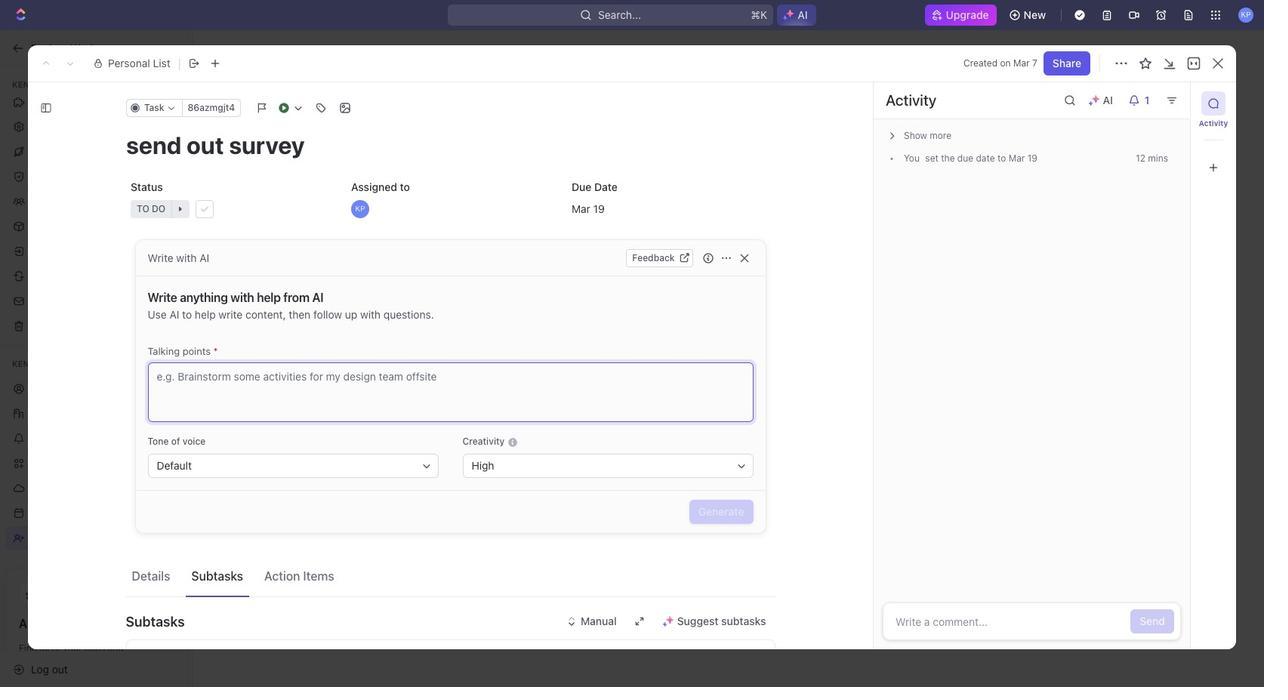 Task type: vqa. For each thing, say whether or not it's contained in the screenshot.
App
yes



Task type: describe. For each thing, give the bounding box(es) containing it.
then
[[289, 308, 311, 321]]

upgrade
[[946, 8, 989, 21]]

default button
[[148, 454, 439, 478]]

ai button
[[1082, 88, 1123, 113]]

suggest subtasks
[[677, 615, 766, 628]]

1
[[1145, 94, 1150, 107]]

into
[[695, 385, 720, 403]]

send
[[1140, 615, 1166, 628]]

your inside the find all of your apps and integrations in our new app center!
[[63, 643, 82, 654]]

send button
[[1131, 610, 1175, 634]]

high button
[[463, 454, 754, 478]]

mar 19
[[572, 202, 605, 215]]

back
[[31, 41, 55, 54]]

feedback button
[[626, 249, 693, 267]]

personal list |
[[108, 56, 181, 71]]

the
[[942, 153, 955, 164]]

subtasks for subtasks dropdown button
[[126, 614, 185, 630]]

ai right ⌘k
[[798, 8, 808, 21]]

in
[[72, 657, 80, 668]]

*
[[214, 345, 218, 357]]

date
[[594, 181, 618, 193]]

log
[[31, 663, 49, 676]]

more for show more
[[930, 130, 952, 141]]

back to workspace button
[[6, 36, 179, 60]]

details button
[[126, 562, 176, 590]]

12
[[1136, 153, 1146, 164]]

⌘k
[[751, 8, 768, 21]]

mar 19 button
[[567, 196, 776, 223]]

points
[[183, 345, 211, 357]]

talking
[[148, 345, 180, 357]]

integrations
[[19, 657, 70, 668]]

1 vertical spatial with
[[231, 291, 254, 304]]

list
[[153, 57, 170, 70]]

suggest subtasks button
[[653, 610, 776, 634]]

center!
[[139, 657, 170, 668]]

turn
[[566, 385, 597, 403]]

subtasks button
[[126, 604, 776, 640]]

1 vertical spatial kp
[[355, 204, 365, 213]]

action
[[264, 569, 300, 583]]

questions.
[[384, 308, 434, 321]]

app inside the find all of your apps and integrations in our new app center!
[[119, 657, 136, 668]]

write
[[219, 308, 243, 321]]

|
[[178, 56, 181, 71]]

generate
[[699, 505, 745, 518]]

center
[[45, 617, 84, 631]]

details
[[132, 569, 170, 583]]

show more
[[904, 130, 952, 141]]

task sidebar navigation tab list
[[1197, 91, 1231, 180]]

you set the due date to mar 19
[[904, 153, 1038, 164]]

search...
[[599, 8, 642, 21]]

log out button
[[6, 658, 180, 682]]

due
[[958, 153, 974, 164]]

voice
[[183, 436, 206, 447]]

manual
[[581, 615, 617, 628]]

status
[[130, 181, 163, 193]]

join
[[794, 385, 822, 403]]

to inside 'dropdown button'
[[136, 203, 149, 215]]

e.g. Brainstorm some activities for my design team offsite text field
[[148, 363, 754, 422]]

feedback
[[633, 252, 675, 263]]

clickapps
[[31, 70, 80, 83]]

action items button
[[258, 562, 340, 590]]

0 horizontal spatial kp button
[[346, 196, 555, 223]]

follow
[[314, 308, 342, 321]]

items
[[303, 569, 334, 583]]

upgrade link
[[925, 5, 997, 26]]

subtasks button
[[185, 562, 249, 590]]

up
[[345, 308, 358, 321]]

1 horizontal spatial help
[[257, 291, 281, 304]]

integrations link
[[6, 90, 187, 114]]

mins
[[1149, 153, 1169, 164]]

ai inside dropdown button
[[1103, 94, 1114, 107]]

0 vertical spatial app
[[19, 617, 42, 631]]

19 inside dropdown button
[[593, 202, 605, 215]]

1 horizontal spatial kp button
[[1234, 3, 1259, 27]]

to right the assigned
[[400, 181, 410, 193]]

-
[[783, 385, 790, 403]]

activity inside task sidebar navigation tab list
[[1200, 119, 1229, 128]]

task
[[144, 102, 164, 113]]

task button
[[126, 99, 182, 117]]

tone
[[148, 436, 169, 447]]

set
[[926, 153, 939, 164]]

learn more
[[694, 450, 764, 465]]



Task type: locate. For each thing, give the bounding box(es) containing it.
1 vertical spatial write
[[148, 291, 177, 304]]

ai up anything
[[200, 251, 209, 264]]

mar inside dropdown button
[[572, 202, 590, 215]]

help
[[257, 291, 281, 304], [195, 308, 216, 321]]

1 horizontal spatial activity
[[1200, 119, 1229, 128]]

write down do
[[148, 251, 174, 264]]

1 vertical spatial your
[[63, 643, 82, 654]]

1 horizontal spatial app
[[119, 657, 136, 668]]

to right date in the right of the page
[[998, 153, 1007, 164]]

created
[[964, 57, 998, 69]]

write
[[148, 251, 174, 264], [148, 291, 177, 304]]

1 vertical spatial app
[[119, 657, 136, 668]]

more right "learn"
[[732, 450, 764, 465]]

2 vertical spatial mar
[[572, 202, 590, 215]]

our
[[82, 657, 96, 668]]

app center
[[19, 617, 84, 631]]

more up the
[[930, 130, 952, 141]]

use
[[148, 308, 167, 321]]

affiliate
[[673, 400, 723, 419]]

1 write from the top
[[148, 251, 174, 264]]

security & permissions link
[[6, 164, 187, 188]]

activity
[[886, 91, 937, 109], [1200, 119, 1229, 128]]

subtasks inside button
[[192, 569, 243, 583]]

1 horizontal spatial more
[[930, 130, 952, 141]]

out
[[52, 663, 68, 676]]

0 vertical spatial of
[[171, 436, 180, 447]]

2 write from the top
[[148, 291, 177, 304]]

app down and
[[119, 657, 136, 668]]

mar inside task sidebar content section
[[1009, 153, 1026, 164]]

to do
[[136, 203, 165, 215]]

0 vertical spatial write
[[148, 251, 174, 264]]

subtasks for subtasks button on the bottom left of the page
[[192, 569, 243, 583]]

0 vertical spatial kp button
[[1234, 3, 1259, 27]]

write anything with help from ai use ai to help write content, then follow up with questions.
[[148, 291, 434, 321]]

high
[[472, 459, 494, 472]]

1 horizontal spatial of
[[171, 436, 180, 447]]

clickapps link
[[6, 65, 187, 89]]

0 vertical spatial ai button
[[778, 5, 817, 26]]

from
[[283, 291, 310, 304]]

created on mar 7
[[964, 57, 1038, 69]]

ai right use
[[170, 308, 179, 321]]

0 horizontal spatial ai button
[[778, 5, 817, 26]]

0 horizontal spatial more
[[732, 450, 764, 465]]

Edit task name text field
[[126, 131, 776, 159]]

1 vertical spatial subtasks
[[126, 614, 185, 630]]

to inside task sidebar content section
[[998, 153, 1007, 164]]

1 horizontal spatial with
[[231, 291, 254, 304]]

2 horizontal spatial with
[[360, 308, 381, 321]]

more inside "link"
[[732, 450, 764, 465]]

0 horizontal spatial with
[[176, 251, 197, 264]]

0 horizontal spatial subtasks
[[126, 614, 185, 630]]

to do button
[[126, 196, 334, 223]]

1 horizontal spatial ai button
[[1082, 88, 1123, 113]]

generate button
[[690, 500, 754, 524]]

subtasks inside dropdown button
[[126, 614, 185, 630]]

86azmgjt4 button
[[181, 99, 241, 117]]

date
[[976, 153, 995, 164]]

security & permissions
[[31, 170, 143, 182]]

subtasks
[[192, 569, 243, 583], [126, 614, 185, 630]]

suggest
[[677, 615, 719, 628]]

and
[[108, 643, 124, 654]]

program
[[727, 400, 785, 419]]

write up use
[[148, 291, 177, 304]]

ai button left 1
[[1082, 88, 1123, 113]]

1 vertical spatial more
[[732, 450, 764, 465]]

86azmgjt4
[[187, 102, 235, 113]]

to right back
[[58, 41, 68, 54]]

find all of your apps and integrations in our new app center!
[[19, 643, 170, 668]]

19 inside task sidebar content section
[[1028, 153, 1038, 164]]

new up the 7
[[1024, 8, 1046, 21]]

activity inside task sidebar content section
[[886, 91, 937, 109]]

security
[[31, 170, 71, 182]]

permissions
[[84, 170, 143, 182]]

12 mins
[[1136, 153, 1169, 164]]

to inside write anything with help from ai use ai to help write content, then follow up with questions.
[[182, 308, 192, 321]]

settings link
[[6, 114, 187, 139]]

manual button
[[560, 610, 626, 634], [560, 610, 626, 634]]

back to workspace
[[31, 41, 125, 54]]

help down anything
[[195, 308, 216, 321]]

ai left 1 dropdown button
[[1103, 94, 1114, 107]]

action items
[[264, 569, 334, 583]]

write inside write anything with help from ai use ai to help write content, then follow up with questions.
[[148, 291, 177, 304]]

kp button
[[1234, 3, 1259, 27], [346, 196, 555, 223]]

all
[[40, 643, 49, 654]]

tone of voice
[[148, 436, 206, 447]]

revenue
[[724, 385, 779, 403]]

subtasks up 'center!'
[[126, 614, 185, 630]]

1 horizontal spatial kp
[[1242, 10, 1252, 19]]

anything
[[180, 291, 228, 304]]

learn
[[694, 450, 729, 465]]

0 horizontal spatial your
[[63, 643, 82, 654]]

clickup's
[[826, 385, 892, 403]]

of right tone
[[171, 436, 180, 447]]

write for with
[[148, 251, 174, 264]]

to down anything
[[182, 308, 192, 321]]

assigned to
[[351, 181, 410, 193]]

1 vertical spatial 19
[[593, 202, 605, 215]]

ai
[[798, 8, 808, 21], [1103, 94, 1114, 107], [200, 251, 209, 264], [312, 291, 324, 304], [170, 308, 179, 321]]

0 vertical spatial subtasks
[[192, 569, 243, 583]]

ai button right ⌘k
[[778, 5, 817, 26]]

with up 'write'
[[231, 291, 254, 304]]

settings
[[31, 120, 71, 133]]

1 vertical spatial new
[[149, 584, 169, 594]]

1 vertical spatial ai button
[[1082, 88, 1123, 113]]

share button
[[1044, 51, 1091, 76]]

1 vertical spatial of
[[52, 643, 60, 654]]

0 vertical spatial activity
[[886, 91, 937, 109]]

1 horizontal spatial subtasks
[[192, 569, 243, 583]]

your up in
[[63, 643, 82, 654]]

19
[[1028, 153, 1038, 164], [593, 202, 605, 215]]

new inside button
[[1024, 8, 1046, 21]]

to inside button
[[58, 41, 68, 54]]

personal list link
[[108, 57, 170, 70]]

0 horizontal spatial new
[[149, 584, 169, 594]]

new
[[99, 657, 117, 668]]

of
[[171, 436, 180, 447], [52, 643, 60, 654]]

with up anything
[[176, 251, 197, 264]]

subtasks
[[722, 615, 766, 628]]

default button
[[148, 454, 439, 478]]

0 horizontal spatial 19
[[593, 202, 605, 215]]

1 vertical spatial help
[[195, 308, 216, 321]]

mar left the 7
[[1014, 57, 1030, 69]]

do
[[151, 203, 165, 215]]

log out
[[31, 663, 68, 676]]

0 horizontal spatial kp
[[355, 204, 365, 213]]

1 vertical spatial mar
[[1009, 153, 1026, 164]]

0 vertical spatial more
[[930, 130, 952, 141]]

mar down due
[[572, 202, 590, 215]]

with right "up" on the left top
[[360, 308, 381, 321]]

personal
[[108, 57, 150, 70]]

1 vertical spatial activity
[[1200, 119, 1229, 128]]

1 button
[[1123, 88, 1160, 113]]

due date
[[572, 181, 618, 193]]

task sidebar content section
[[870, 82, 1191, 650]]

rewards graphic@2x image
[[560, 110, 898, 354]]

&
[[74, 170, 81, 182]]

of right all
[[52, 643, 60, 654]]

0 vertical spatial help
[[257, 291, 281, 304]]

due
[[572, 181, 591, 193]]

19 down due date
[[593, 202, 605, 215]]

new button
[[1003, 3, 1055, 27]]

1 horizontal spatial 19
[[1028, 153, 1038, 164]]

1 horizontal spatial new
[[1024, 8, 1046, 21]]

of inside the find all of your apps and integrations in our new app center!
[[52, 643, 60, 654]]

0 horizontal spatial app
[[19, 617, 42, 631]]

kp
[[1242, 10, 1252, 19], [355, 204, 365, 213]]

new down "details"
[[149, 584, 169, 594]]

mar
[[1014, 57, 1030, 69], [1009, 153, 1026, 164], [572, 202, 590, 215]]

share
[[1053, 57, 1082, 70]]

new
[[1024, 8, 1046, 21], [149, 584, 169, 594]]

more inside dropdown button
[[930, 130, 952, 141]]

0 vertical spatial new
[[1024, 8, 1046, 21]]

0 vertical spatial mar
[[1014, 57, 1030, 69]]

show
[[904, 130, 928, 141]]

ai up follow
[[312, 291, 324, 304]]

0 horizontal spatial of
[[52, 643, 60, 654]]

app up find
[[19, 617, 42, 631]]

turn your referrals into revenue - join clickup's affiliate program
[[566, 385, 892, 419]]

workspace
[[70, 41, 125, 54]]

your inside the 'turn your referrals into revenue - join clickup's affiliate program'
[[600, 385, 631, 403]]

0 vertical spatial kp
[[1242, 10, 1252, 19]]

2 vertical spatial with
[[360, 308, 381, 321]]

1 horizontal spatial your
[[600, 385, 631, 403]]

help up content,
[[257, 291, 281, 304]]

subtasks left action
[[192, 569, 243, 583]]

default
[[157, 459, 192, 472]]

7
[[1033, 57, 1038, 69]]

your right turn in the left bottom of the page
[[600, 385, 631, 403]]

high button
[[463, 454, 754, 478]]

19 down show more dropdown button
[[1028, 153, 1038, 164]]

0 vertical spatial 19
[[1028, 153, 1038, 164]]

talking points *
[[148, 345, 218, 357]]

write with ai
[[148, 251, 209, 264]]

0 horizontal spatial help
[[195, 308, 216, 321]]

0 horizontal spatial activity
[[886, 91, 937, 109]]

0 vertical spatial your
[[600, 385, 631, 403]]

1 vertical spatial kp button
[[346, 196, 555, 223]]

write for anything
[[148, 291, 177, 304]]

0 vertical spatial with
[[176, 251, 197, 264]]

more for learn more
[[732, 450, 764, 465]]

find
[[19, 643, 37, 654]]

mar down show more dropdown button
[[1009, 153, 1026, 164]]

to left do
[[136, 203, 149, 215]]



